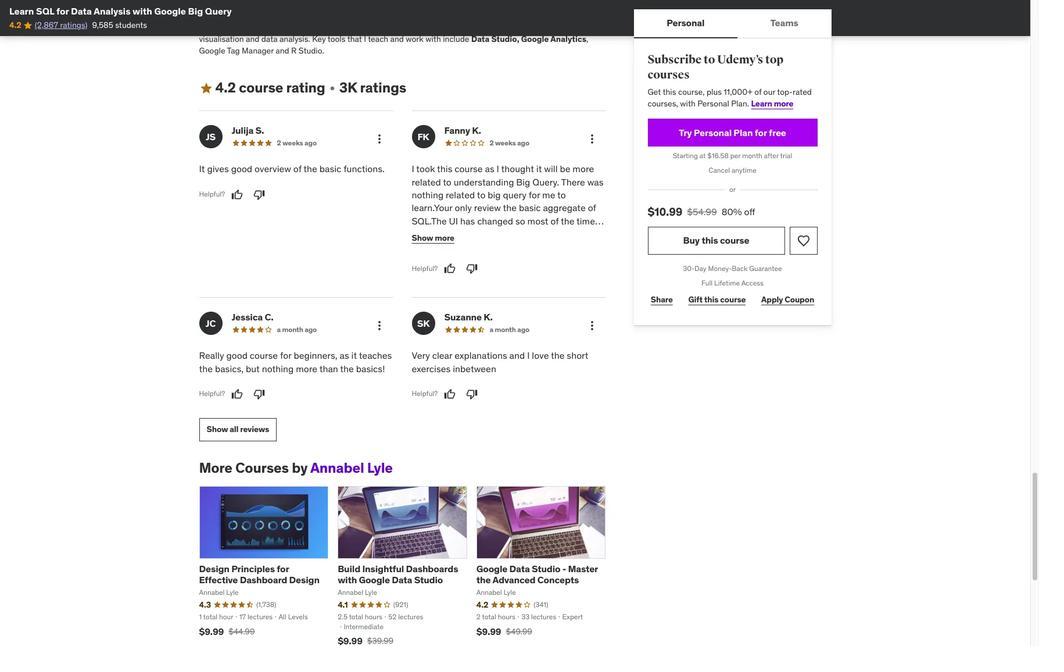 Task type: describe. For each thing, give the bounding box(es) containing it.
apply coupon button
[[759, 288, 818, 311]]

concepts
[[538, 574, 579, 586]]

lectures for design
[[248, 612, 273, 621]]

your only review the basic aggregate of sql.
[[412, 202, 596, 227]]

of up data, on the right top
[[555, 11, 563, 21]]

taught
[[321, 11, 345, 21]]

data up ratings)
[[71, 5, 92, 17]]

and up "manager"
[[246, 34, 260, 44]]

show for show more
[[412, 232, 433, 243]]

i right time
[[598, 215, 600, 227]]

took
[[417, 163, 435, 175]]

there
[[562, 176, 586, 188]]

it inside the ui has changed so most of the time i had to figure out myself how to do things. i really feel like it was a waste of my money and my time.
[[471, 241, 477, 253]]

starting at $16.58 per month after trial cancel anytime
[[673, 151, 793, 175]]

subscribe to udemy's top courses
[[648, 52, 784, 82]]

design principles for effective dashboard design annabel lyle
[[199, 563, 320, 597]]

mark review by fanny k. as helpful image
[[444, 263, 456, 275]]

and down impact.
[[391, 34, 404, 44]]

it inside really good course for beginners, as it teaches the basics, but nothing more than the basics!
[[352, 350, 357, 361]]

of down marketing
[[517, 11, 524, 21]]

show more button
[[412, 226, 455, 250]]

for inside design principles for effective dashboard design annabel lyle
[[277, 563, 289, 575]]

3k
[[339, 79, 357, 97]]

with down my
[[426, 34, 441, 44]]

data inside google data studio - master the advanced concepts annabel lyle
[[510, 563, 530, 575]]

this for gift
[[705, 294, 719, 305]]

lectures inside 52 lectures intermediate
[[398, 612, 424, 621]]

4.1
[[338, 600, 348, 610]]

short
[[567, 350, 589, 361]]

off
[[745, 206, 756, 218]]

plan.
[[732, 98, 750, 109]]

apply coupon
[[762, 294, 815, 305]]

annabel inside design principles for effective dashboard design annabel lyle
[[199, 588, 225, 597]]

and inside the ui has changed so most of the time i had to figure out myself how to do things. i really feel like it was a waste of my money and my time.
[[586, 241, 602, 253]]

full
[[702, 278, 713, 287]]

1 vertical spatial 4.2
[[215, 79, 236, 97]]

include
[[443, 34, 470, 44]]

learn sql for data analysis with google big query
[[9, 5, 232, 17]]

lyle inside build insightful dashboards with google data studio annabel lyle
[[365, 588, 378, 597]]

helpful? for very clear explanations and i love the short exercises inbetween
[[412, 389, 438, 398]]

students
[[115, 20, 147, 30]]

wishlist image
[[797, 234, 811, 248]]

has
[[461, 215, 475, 227]]

data,
[[546, 22, 564, 33]]

personal button
[[634, 9, 738, 37]]

the inside , to ensure they have the greatest impact. my expertise is in storytelling with data, data visualisation and data analysis. key tools that i teach and work with include
[[346, 22, 358, 33]]

i took this course as i thought it will be more related to understanding big query. there was nothing related to big query for me to learn.
[[412, 163, 604, 214]]

i right .
[[228, 11, 230, 21]]

1 horizontal spatial design
[[289, 574, 320, 586]]

s.
[[256, 125, 264, 136]]

it inside i took this course as i thought it will be more related to understanding big query. there was nothing related to big query for me to learn.
[[537, 163, 542, 175]]

lectures for the
[[532, 612, 557, 621]]

top-
[[778, 87, 793, 97]]

month inside starting at $16.58 per month after trial cancel anytime
[[743, 151, 763, 160]]

4.2 course rating
[[215, 79, 326, 97]]

helpful? down really
[[412, 264, 438, 273]]

aggregate
[[543, 202, 586, 214]]

with down range
[[529, 22, 544, 33]]

.
[[224, 11, 226, 21]]

mentored
[[268, 11, 303, 21]]

buy
[[684, 235, 700, 246]]

the up is
[[469, 11, 481, 21]]

a down marketing
[[526, 11, 531, 21]]

but
[[246, 363, 260, 374]]

basics!
[[356, 363, 385, 374]]

google inside google data studio - master the advanced concepts annabel lyle
[[477, 563, 508, 575]]

$10.99 $54.99 80% off
[[648, 205, 756, 219]]

cancel
[[709, 166, 731, 175]]

as inside i took this course as i thought it will be more related to understanding big query. there was nothing related to big query for me to learn.
[[485, 163, 495, 175]]

overview
[[255, 163, 291, 175]]

for inside really good course for beginners, as it teaches the basics, but nothing more than the basics!
[[280, 350, 292, 361]]

$16.58
[[708, 151, 729, 160]]

google inside build insightful dashboards with google data studio annabel lyle
[[359, 574, 390, 586]]

that
[[348, 34, 362, 44]]

to up expertise
[[446, 11, 453, 21]]

to inside subscribe to udemy's top courses
[[704, 52, 716, 67]]

course,
[[679, 87, 705, 97]]

0 vertical spatial most
[[483, 11, 501, 21]]

data studio, google analytics
[[472, 34, 587, 44]]

design principles for effective dashboard design link
[[199, 563, 320, 586]]

the ui has changed so most of the time i had to figure out myself how to do things. i really feel like it was a waste of my money and my time.
[[412, 215, 602, 266]]

show for show all reviews
[[207, 424, 228, 435]]

4.2 for (341)
[[477, 600, 489, 610]]

3k ratings
[[339, 79, 407, 97]]

i down time
[[585, 228, 588, 240]]

or
[[730, 185, 736, 194]]

hours for annabel
[[365, 612, 383, 621]]

jessica
[[232, 311, 263, 323]]

do
[[542, 228, 553, 240]]

individuals
[[347, 11, 385, 21]]

a month ago for and
[[490, 325, 530, 334]]

i left the took
[[412, 163, 415, 175]]

have inside , to ensure they have the greatest impact. my expertise is in storytelling with data, data visualisation and data analysis. key tools that i teach and work with include
[[327, 22, 344, 33]]

manager
[[242, 45, 274, 56]]

feel
[[436, 241, 452, 253]]

, for , to ensure they have the greatest impact. my expertise is in storytelling with data, data visualisation and data analysis. key tools that i teach and work with include
[[270, 22, 272, 33]]

annabel inside google data studio - master the advanced concepts annabel lyle
[[477, 588, 502, 597]]

0 horizontal spatial big
[[188, 5, 203, 17]]

to left do
[[531, 228, 540, 240]]

my
[[421, 22, 432, 33]]

more inside i took this course as i thought it will be more related to understanding big query. there was nothing related to big query for me to learn.
[[573, 163, 594, 175]]

data analyst within marketing and product teams
[[199, 0, 591, 21]]

1 vertical spatial related
[[446, 189, 475, 201]]

annabel lyle link
[[311, 459, 393, 477]]

jc
[[206, 317, 216, 329]]

-
[[563, 563, 567, 575]]

starting
[[673, 151, 698, 160]]

33
[[522, 612, 530, 621]]

to left big
[[477, 189, 486, 201]]

effective
[[199, 574, 238, 586]]

teams inside data analyst within marketing and product teams
[[199, 11, 224, 21]]

a up really good course for beginners, as it teaches the basics, but nothing more than the basics!
[[277, 325, 281, 334]]

nothing inside really good course for beginners, as it teaches the basics, but nothing more than the basics!
[[262, 363, 294, 374]]

tools
[[328, 34, 346, 44]]

the down really
[[199, 363, 213, 374]]

build
[[338, 563, 361, 575]]

show all reviews
[[207, 424, 269, 435]]

buy this course
[[684, 235, 750, 246]]

the inside very clear explanations and i love the short exercises inbetween
[[551, 350, 565, 361]]

get
[[455, 11, 467, 21]]

share button
[[648, 288, 676, 311]]

data inside build insightful dashboards with google data studio annabel lyle
[[392, 574, 413, 586]]

ratings
[[360, 79, 407, 97]]

0 vertical spatial good
[[231, 163, 252, 175]]

to right me
[[558, 189, 566, 201]]

our
[[764, 87, 776, 97]]

9,585
[[92, 20, 113, 30]]

annabel inside build insightful dashboards with google data studio annabel lyle
[[338, 588, 364, 597]]

with inside build insightful dashboards with google data studio annabel lyle
[[338, 574, 357, 586]]

ratings)
[[60, 20, 88, 30]]

reviews
[[240, 424, 269, 435]]

at
[[700, 151, 706, 160]]

learn.
[[412, 202, 434, 214]]

$9.99 for advanced
[[477, 626, 502, 637]]

2 for julija s.
[[277, 138, 281, 147]]

google data studio - master the advanced concepts link
[[477, 563, 598, 586]]

fk
[[418, 131, 430, 142]]

per
[[731, 151, 741, 160]]

google inside , google tag manager and r studio.
[[199, 45, 225, 56]]

this for buy
[[702, 235, 719, 246]]

personal inside button
[[667, 17, 705, 29]]

is
[[470, 22, 476, 33]]

the inside your only review the basic aggregate of sql.
[[503, 202, 517, 214]]

mark review by jessica c. as helpful image
[[232, 388, 243, 400]]

a month ago for for
[[277, 325, 317, 334]]

for left free
[[755, 127, 767, 138]]

principles
[[232, 563, 275, 575]]

very
[[412, 350, 430, 361]]

the right 'overview'
[[304, 163, 317, 175]]

courses,
[[648, 98, 679, 109]]

xsmall image
[[328, 84, 337, 93]]

course for really good course for beginners, as it teaches the basics, but nothing more than the basics!
[[250, 350, 278, 361]]

learn for learn more
[[752, 98, 773, 109]]

storytelling
[[486, 22, 527, 33]]

341 reviews element
[[534, 600, 549, 610]]

teams inside button
[[771, 17, 799, 29]]

range
[[533, 11, 553, 21]]

changed
[[478, 215, 514, 227]]

of right waste
[[531, 241, 539, 253]]

beginners,
[[294, 350, 338, 361]]

2 vertical spatial personal
[[694, 127, 732, 138]]

out for of
[[503, 11, 515, 21]]

fanny k.
[[445, 125, 481, 136]]

course inside i took this course as i thought it will be more related to understanding big query. there was nothing related to big query for me to learn.
[[455, 163, 483, 175]]

functions.
[[344, 163, 385, 175]]

2 weeks ago for fanny k.
[[490, 138, 530, 147]]

things.
[[555, 228, 583, 240]]

k. for fanny k.
[[472, 125, 481, 136]]

weeks for s.
[[283, 138, 303, 147]]

additional actions for review by fanny k. image
[[585, 132, 599, 146]]

0 vertical spatial related
[[412, 176, 441, 188]]



Task type: locate. For each thing, give the bounding box(es) containing it.
courses
[[648, 67, 690, 82]]

and left love
[[510, 350, 525, 361]]

1 weeks from the left
[[283, 138, 303, 147]]

1 vertical spatial nothing
[[262, 363, 294, 374]]

of inside your only review the basic aggregate of sql.
[[588, 202, 596, 214]]

1 horizontal spatial basic
[[519, 202, 541, 214]]

so
[[516, 215, 526, 227]]

for right principles
[[277, 563, 289, 575]]

1 vertical spatial personal
[[698, 98, 730, 109]]

additional actions for review by julija s. image
[[373, 132, 386, 146]]

to
[[446, 11, 453, 21], [273, 22, 281, 33], [704, 52, 716, 67], [443, 176, 452, 188], [477, 189, 486, 201], [558, 189, 566, 201], [430, 228, 438, 240], [531, 228, 540, 240]]

this inside get this course, plus 11,000+ of our top-rated courses, with personal plan.
[[663, 87, 677, 97]]

out
[[503, 11, 515, 21], [467, 228, 480, 240]]

1 horizontal spatial studio
[[532, 563, 561, 575]]

2 a month ago from the left
[[490, 325, 530, 334]]

1 horizontal spatial learn
[[752, 98, 773, 109]]

show
[[412, 232, 433, 243], [207, 424, 228, 435]]

0 horizontal spatial studio
[[414, 574, 443, 586]]

the inside google data studio - master the advanced concepts annabel lyle
[[477, 574, 491, 586]]

of up time
[[588, 202, 596, 214]]

1 vertical spatial most
[[528, 215, 549, 227]]

udemy's
[[718, 52, 764, 67]]

total up $9.99 $49.99
[[482, 612, 497, 621]]

was inside i took this course as i thought it will be more related to understanding big query. there was nothing related to big query for me to learn.
[[588, 176, 604, 188]]

the inside the ui has changed so most of the time i had to figure out myself how to do things. i really feel like it was a waste of my money and my time.
[[561, 215, 575, 227]]

0 vertical spatial was
[[588, 176, 604, 188]]

access
[[742, 278, 764, 287]]

1 vertical spatial out
[[467, 228, 480, 240]]

big
[[488, 189, 501, 201]]

this inside 'link'
[[705, 294, 719, 305]]

c.
[[265, 311, 274, 323]]

only
[[455, 202, 472, 214]]

0 vertical spatial basic
[[320, 163, 342, 175]]

most
[[483, 11, 501, 21], [528, 215, 549, 227]]

the right than
[[340, 363, 354, 374]]

1 vertical spatial have
[[327, 22, 344, 33]]

with inside get this course, plus 11,000+ of our top-rated courses, with personal plan.
[[681, 98, 696, 109]]

1 vertical spatial was
[[479, 241, 495, 253]]

2 2 weeks ago from the left
[[490, 138, 530, 147]]

1 vertical spatial k.
[[484, 311, 493, 323]]

0 vertical spatial out
[[503, 11, 515, 21]]

data up analytics
[[566, 22, 582, 33]]

learn for learn sql for data analysis with google big query
[[9, 5, 34, 17]]

, google tag manager and r studio.
[[199, 34, 589, 56]]

0 horizontal spatial a month ago
[[277, 325, 317, 334]]

2 total from the left
[[349, 612, 363, 621]]

1 horizontal spatial related
[[446, 189, 475, 201]]

work
[[406, 34, 424, 44]]

money
[[556, 241, 584, 253]]

good
[[231, 163, 252, 175], [226, 350, 248, 361]]

most down the within
[[483, 11, 501, 21]]

mark review by jessica c. as unhelpful image
[[254, 388, 265, 400]]

the left advanced
[[477, 574, 491, 586]]

0 horizontal spatial lectures
[[248, 612, 273, 621]]

more down beginners,
[[296, 363, 318, 374]]

a down the myself
[[497, 241, 502, 253]]

1 horizontal spatial as
[[485, 163, 495, 175]]

suzanne k.
[[445, 311, 493, 323]]

personal
[[667, 17, 705, 29], [698, 98, 730, 109], [694, 127, 732, 138]]

1 horizontal spatial have
[[327, 22, 344, 33]]

0 horizontal spatial teams
[[199, 11, 224, 21]]

33 lectures
[[522, 612, 557, 621]]

annabel up '4.3'
[[199, 588, 225, 597]]

ago up thought
[[518, 138, 530, 147]]

mark review by suzanne k. as unhelpful image
[[466, 388, 478, 400]]

4.2 for (2,867 ratings)
[[9, 20, 21, 30]]

1 vertical spatial it
[[471, 241, 477, 253]]

build insightful dashboards with google data studio annabel lyle
[[338, 563, 458, 597]]

helpful? left mark review by suzanne k. as helpful icon
[[412, 389, 438, 398]]

had
[[412, 228, 428, 240]]

and left r
[[276, 45, 289, 56]]

0 horizontal spatial as
[[340, 350, 349, 361]]

nothing right but
[[262, 363, 294, 374]]

month up anytime
[[743, 151, 763, 160]]

more
[[774, 98, 794, 109], [573, 163, 594, 175], [435, 232, 455, 243], [296, 363, 318, 374]]

out down has
[[467, 228, 480, 240]]

course inside button
[[721, 235, 750, 246]]

month for really good course for beginners, as it teaches the basics, but nothing more than the basics!
[[282, 325, 303, 334]]

as right beginners,
[[340, 350, 349, 361]]

personal inside get this course, plus 11,000+ of our top-rated courses, with personal plan.
[[698, 98, 730, 109]]

with down the course,
[[681, 98, 696, 109]]

mark review by fanny k. as unhelpful image
[[466, 263, 478, 275]]

$49.99
[[506, 626, 533, 637]]

2 weeks ago for julija s.
[[277, 138, 317, 147]]

weeks for k.
[[495, 138, 516, 147]]

month for very clear explanations and i love the short exercises inbetween
[[495, 325, 516, 334]]

course up but
[[250, 350, 278, 361]]

good up basics,
[[226, 350, 248, 361]]

1 horizontal spatial hours
[[498, 612, 516, 621]]

0 horizontal spatial 2
[[277, 138, 281, 147]]

30-
[[684, 264, 695, 273]]

annabel up 2 total hours
[[477, 588, 502, 597]]

more down top-
[[774, 98, 794, 109]]

tab list
[[634, 9, 832, 38]]

ago for jessica c.
[[305, 325, 317, 334]]

share
[[651, 294, 673, 305]]

data left concepts
[[510, 563, 530, 575]]

$44.99
[[229, 626, 255, 637]]

1 horizontal spatial a month ago
[[490, 325, 530, 334]]

coupon
[[785, 294, 815, 305]]

1 horizontal spatial month
[[495, 325, 516, 334]]

nothing inside i took this course as i thought it will be more related to understanding big query. there was nothing related to big query for me to learn.
[[412, 189, 444, 201]]

1 horizontal spatial 4.2
[[215, 79, 236, 97]]

in
[[478, 22, 484, 33]]

the down query
[[503, 202, 517, 214]]

than
[[320, 363, 338, 374]]

gift this course
[[689, 294, 746, 305]]

4.2 right medium image
[[215, 79, 236, 97]]

course inside 'link'
[[721, 294, 746, 305]]

understanding
[[454, 176, 514, 188]]

course for buy this course
[[721, 235, 750, 246]]

1 horizontal spatial show
[[412, 232, 433, 243]]

,
[[270, 22, 272, 33], [587, 34, 589, 44]]

most inside the ui has changed so most of the time i had to figure out myself how to do things. i really feel like it was a waste of my money and my time.
[[528, 215, 549, 227]]

0 horizontal spatial my
[[412, 254, 424, 266]]

marketing
[[502, 0, 542, 10]]

1 horizontal spatial it
[[471, 241, 477, 253]]

ago for fanny k.
[[518, 138, 530, 147]]

teams up visualisation
[[199, 11, 224, 21]]

with up students
[[133, 5, 152, 17]]

3 total from the left
[[482, 612, 497, 621]]

a month ago up very clear explanations and i love the short exercises inbetween
[[490, 325, 530, 334]]

1 total from the left
[[203, 612, 218, 621]]

free
[[769, 127, 787, 138]]

2 weeks from the left
[[495, 138, 516, 147]]

of right 'overview'
[[294, 163, 302, 175]]

more up the there
[[573, 163, 594, 175]]

it up basics!
[[352, 350, 357, 361]]

rating
[[286, 79, 326, 97]]

0 horizontal spatial data
[[262, 34, 278, 44]]

1 horizontal spatial k.
[[484, 311, 493, 323]]

me
[[543, 189, 556, 201]]

0 vertical spatial it
[[537, 163, 542, 175]]

hours up intermediate
[[365, 612, 383, 621]]

out up storytelling
[[503, 11, 515, 21]]

1 vertical spatial big
[[517, 176, 531, 188]]

0 vertical spatial as
[[485, 163, 495, 175]]

the right love
[[551, 350, 565, 361]]

1 lectures from the left
[[248, 612, 273, 621]]

a inside the ui has changed so most of the time i had to figure out myself how to do things. i really feel like it was a waste of my money and my time.
[[497, 241, 502, 253]]

0 vertical spatial have
[[232, 11, 249, 21]]

0 horizontal spatial design
[[199, 563, 230, 575]]

course up understanding
[[455, 163, 483, 175]]

2 horizontal spatial 2
[[490, 138, 494, 147]]

0 vertical spatial 4.2
[[9, 20, 21, 30]]

2 vertical spatial it
[[352, 350, 357, 361]]

1 horizontal spatial big
[[517, 176, 531, 188]]

0 horizontal spatial hours
[[365, 612, 383, 621]]

show down sql.
[[412, 232, 433, 243]]

studio, google
[[492, 34, 549, 44]]

, inside , google tag manager and r studio.
[[587, 34, 589, 44]]

1 horizontal spatial most
[[528, 215, 549, 227]]

helpful? for it gives good overview of the basic functions.
[[199, 190, 225, 198]]

a month ago up beginners,
[[277, 325, 317, 334]]

, inside , to ensure they have the greatest impact. my expertise is in storytelling with data, data visualisation and data analysis. key tools that i teach and work with include
[[270, 22, 272, 33]]

0 vertical spatial my
[[541, 241, 554, 253]]

show inside button
[[207, 424, 228, 435]]

i up understanding
[[497, 163, 500, 175]]

personal up the $16.58
[[694, 127, 732, 138]]

0 horizontal spatial k.
[[472, 125, 481, 136]]

jessica c.
[[232, 311, 274, 323]]

big
[[188, 5, 203, 17], [517, 176, 531, 188]]

3 lectures from the left
[[532, 612, 557, 621]]

for up (2,867 ratings)
[[56, 5, 69, 17]]

as inside really good course for beginners, as it teaches the basics, but nothing more than the basics!
[[340, 350, 349, 361]]

total for build insightful dashboards with google data studio
[[349, 612, 363, 621]]

4.3
[[199, 600, 211, 610]]

$9.99 $49.99
[[477, 626, 533, 637]]

this right gift
[[705, 294, 719, 305]]

2 weeks ago up thought
[[490, 138, 530, 147]]

0 horizontal spatial month
[[282, 325, 303, 334]]

nothing
[[412, 189, 444, 201], [262, 363, 294, 374]]

additional actions for review by jessica c. image
[[373, 319, 386, 333]]

0 horizontal spatial 4.2
[[9, 20, 21, 30]]

annabel right by
[[311, 459, 364, 477]]

and inside , google tag manager and r studio.
[[276, 45, 289, 56]]

lectures down 341 reviews element
[[532, 612, 557, 621]]

was down the myself
[[479, 241, 495, 253]]

big left query
[[188, 5, 203, 17]]

of up do
[[551, 215, 559, 227]]

0 horizontal spatial show
[[207, 424, 228, 435]]

weeks up thought
[[495, 138, 516, 147]]

total for design principles for effective dashboard design
[[203, 612, 218, 621]]

0 vertical spatial data
[[566, 22, 582, 33]]

mark review by julija s. as helpful image
[[232, 189, 243, 200]]

, for , google tag manager and r studio.
[[587, 34, 589, 44]]

this right the took
[[437, 163, 453, 175]]

course down "manager"
[[239, 79, 283, 97]]

to right had
[[430, 228, 438, 240]]

0 horizontal spatial have
[[232, 11, 249, 21]]

ago for suzanne k.
[[518, 325, 530, 334]]

and up they
[[305, 11, 319, 21]]

and
[[544, 0, 558, 10], [305, 11, 319, 21], [246, 34, 260, 44], [391, 34, 404, 44], [276, 45, 289, 56], [586, 241, 602, 253], [510, 350, 525, 361]]

2 lectures from the left
[[398, 612, 424, 621]]

data inside data analyst within marketing and product teams
[[426, 0, 444, 10]]

1 horizontal spatial nothing
[[412, 189, 444, 201]]

hours for concepts
[[498, 612, 516, 621]]

this for get
[[663, 87, 677, 97]]

courses
[[236, 459, 289, 477]]

0 horizontal spatial learn
[[9, 5, 34, 17]]

data
[[426, 0, 444, 10], [71, 5, 92, 17], [472, 34, 490, 44], [510, 563, 530, 575], [392, 574, 413, 586]]

1 2 weeks ago from the left
[[277, 138, 317, 147]]

to down mentored
[[273, 22, 281, 33]]

0 horizontal spatial total
[[203, 612, 218, 621]]

(921)
[[394, 600, 409, 609]]

and inside data analyst within marketing and product teams
[[544, 0, 558, 10]]

(341)
[[534, 600, 549, 609]]

good inside really good course for beginners, as it teaches the basics, but nothing more than the basics!
[[226, 350, 248, 361]]

2 horizontal spatial month
[[743, 151, 763, 160]]

0 horizontal spatial out
[[467, 228, 480, 240]]

1 hours from the left
[[365, 612, 383, 621]]

teams button
[[738, 9, 832, 37]]

ago for julija s.
[[305, 138, 317, 147]]

big inside i took this course as i thought it will be more related to understanding big query. there was nothing related to big query for me to learn.
[[517, 176, 531, 188]]

1 vertical spatial good
[[226, 350, 248, 361]]

this right buy
[[702, 235, 719, 246]]

921 reviews element
[[394, 600, 409, 610]]

1 vertical spatial show
[[207, 424, 228, 435]]

1 horizontal spatial $9.99
[[477, 626, 502, 637]]

1 horizontal spatial 2 weeks ago
[[490, 138, 530, 147]]

related up only
[[446, 189, 475, 201]]

i left love
[[528, 350, 530, 361]]

, down mentored
[[270, 22, 272, 33]]

0 horizontal spatial ,
[[270, 22, 272, 33]]

0 vertical spatial nothing
[[412, 189, 444, 201]]

2 horizontal spatial 4.2
[[477, 600, 489, 610]]

1 horizontal spatial total
[[349, 612, 363, 621]]

studio inside google data studio - master the advanced concepts annabel lyle
[[532, 563, 561, 575]]

2 hours from the left
[[498, 612, 516, 621]]

1 vertical spatial ,
[[587, 34, 589, 44]]

for inside i took this course as i thought it will be more related to understanding big query. there was nothing related to big query for me to learn.
[[529, 189, 540, 201]]

course for gift this course
[[721, 294, 746, 305]]

data up teams how
[[426, 0, 444, 10]]

0 vertical spatial k.
[[472, 125, 481, 136]]

a down suzanne k.
[[490, 325, 494, 334]]

0 horizontal spatial related
[[412, 176, 441, 188]]

1 vertical spatial as
[[340, 350, 349, 361]]

2 horizontal spatial it
[[537, 163, 542, 175]]

to up your on the left
[[443, 176, 452, 188]]

learn left sql
[[9, 5, 34, 17]]

lyle inside google data studio - master the advanced concepts annabel lyle
[[504, 588, 516, 597]]

1 horizontal spatial was
[[588, 176, 604, 188]]

of
[[517, 11, 524, 21], [555, 11, 563, 21], [755, 87, 762, 97], [294, 163, 302, 175], [588, 202, 596, 214], [551, 215, 559, 227], [531, 241, 539, 253]]

1 horizontal spatial teams
[[771, 17, 799, 29]]

nothing up learn.
[[412, 189, 444, 201]]

1 horizontal spatial my
[[541, 241, 554, 253]]

most up do
[[528, 215, 549, 227]]

2 for fanny k.
[[490, 138, 494, 147]]

1 horizontal spatial data
[[566, 22, 582, 33]]

and inside very clear explanations and i love the short exercises inbetween
[[510, 350, 525, 361]]

i inside very clear explanations and i love the short exercises inbetween
[[528, 350, 530, 361]]

1 $9.99 from the left
[[199, 626, 224, 637]]

this inside button
[[702, 235, 719, 246]]

1 horizontal spatial ,
[[587, 34, 589, 44]]

for left me
[[529, 189, 540, 201]]

for
[[56, 5, 69, 17], [755, 127, 767, 138], [529, 189, 540, 201], [280, 350, 292, 361], [277, 563, 289, 575]]

0 horizontal spatial was
[[479, 241, 495, 253]]

1 a month ago from the left
[[277, 325, 317, 334]]

17
[[239, 612, 246, 621]]

2 vertical spatial 4.2
[[477, 600, 489, 610]]

hour
[[219, 612, 234, 621]]

mark review by julija s. as unhelpful image
[[254, 189, 265, 200]]

data up (921)
[[392, 574, 413, 586]]

1 vertical spatial learn
[[752, 98, 773, 109]]

k. for suzanne k.
[[484, 311, 493, 323]]

2 $9.99 from the left
[[477, 626, 502, 637]]

lyle inside design principles for effective dashboard design annabel lyle
[[226, 588, 239, 597]]

get this course, plus 11,000+ of our top-rated courses, with personal plan.
[[648, 87, 812, 109]]

1 total hour
[[199, 612, 234, 621]]

out for myself
[[467, 228, 480, 240]]

of left our
[[755, 87, 762, 97]]

$9.99 for annabel
[[199, 626, 224, 637]]

1 vertical spatial basic
[[519, 202, 541, 214]]

expert
[[563, 612, 583, 621]]

as
[[485, 163, 495, 175], [340, 350, 349, 361]]

of inside get this course, plus 11,000+ of our top-rated courses, with personal plan.
[[755, 87, 762, 97]]

0 vertical spatial show
[[412, 232, 433, 243]]

try personal plan for free
[[679, 127, 787, 138]]

basic up the so
[[519, 202, 541, 214]]

mark review by suzanne k. as helpful image
[[444, 388, 456, 400]]

also
[[251, 11, 266, 21]]

ago up it gives good overview of the basic functions.
[[305, 138, 317, 147]]

design
[[199, 563, 230, 575], [289, 574, 320, 586]]

total for google data studio - master the advanced concepts
[[482, 612, 497, 621]]

after
[[765, 151, 779, 160]]

more inside really good course for beginners, as it teaches the basics, but nothing more than the basics!
[[296, 363, 318, 374]]

out inside the ui has changed so most of the time i had to figure out myself how to do things. i really feel like it was a waste of my money and my time.
[[467, 228, 480, 240]]

course up the back
[[721, 235, 750, 246]]

with
[[133, 5, 152, 17], [529, 22, 544, 33], [426, 34, 441, 44], [681, 98, 696, 109], [338, 574, 357, 586]]

0 vertical spatial big
[[188, 5, 203, 17]]

2.5
[[338, 612, 348, 621]]

with up 4.1
[[338, 574, 357, 586]]

it left will
[[537, 163, 542, 175]]

1 horizontal spatial out
[[503, 11, 515, 21]]

ago up very clear explanations and i love the short exercises inbetween
[[518, 325, 530, 334]]

tab list containing personal
[[634, 9, 832, 38]]

the up 'that'
[[346, 22, 358, 33]]

0 horizontal spatial basic
[[320, 163, 342, 175]]

1 horizontal spatial weeks
[[495, 138, 516, 147]]

my down do
[[541, 241, 554, 253]]

learn down our
[[752, 98, 773, 109]]

analysis.
[[280, 34, 310, 44]]

helpful? for really good course for beginners, as it teaches the basics, but nothing more than the basics!
[[199, 389, 225, 398]]

additional actions for review by suzanne k. image
[[585, 319, 599, 333]]

really good course for beginners, as it teaches the basics, but nothing more than the basics!
[[199, 350, 392, 374]]

back
[[732, 264, 748, 273]]

more inside button
[[435, 232, 455, 243]]

1 horizontal spatial lectures
[[398, 612, 424, 621]]

4.2 left the (2,867
[[9, 20, 21, 30]]

expertise
[[434, 22, 468, 33]]

1 vertical spatial my
[[412, 254, 424, 266]]

0 horizontal spatial most
[[483, 11, 501, 21]]

medium image
[[199, 81, 213, 95]]

$9.99 down 2 total hours
[[477, 626, 502, 637]]

show inside button
[[412, 232, 433, 243]]

this
[[663, 87, 677, 97], [437, 163, 453, 175], [702, 235, 719, 246], [705, 294, 719, 305]]

ago
[[305, 138, 317, 147], [518, 138, 530, 147], [305, 325, 317, 334], [518, 325, 530, 334]]

2 up understanding
[[490, 138, 494, 147]]

helpful? left mark review by jessica c. as helpful image
[[199, 389, 225, 398]]

52 lectures intermediate
[[344, 612, 424, 631]]

key
[[312, 34, 326, 44]]

1738 reviews element
[[256, 600, 277, 610]]

1 vertical spatial data
[[262, 34, 278, 44]]

and right money
[[586, 241, 602, 253]]

data up "manager"
[[262, 34, 278, 44]]

show more
[[412, 232, 455, 243]]

0 horizontal spatial weeks
[[283, 138, 303, 147]]

2 weeks ago
[[277, 138, 317, 147], [490, 138, 530, 147]]

0 vertical spatial learn
[[9, 5, 34, 17]]

basic inside your only review the basic aggregate of sql.
[[519, 202, 541, 214]]

1 horizontal spatial 2
[[477, 612, 481, 621]]

k. right suzanne
[[484, 311, 493, 323]]

was inside the ui has changed so most of the time i had to figure out myself how to do things. i really feel like it was a waste of my money and my time.
[[479, 241, 495, 253]]

it
[[537, 163, 542, 175], [471, 241, 477, 253], [352, 350, 357, 361]]

2 horizontal spatial lectures
[[532, 612, 557, 621]]

hours
[[365, 612, 383, 621], [498, 612, 516, 621]]

, down product
[[587, 34, 589, 44]]

4.2 up 2 total hours
[[477, 600, 489, 610]]

gift
[[689, 294, 703, 305]]

0 vertical spatial ,
[[270, 22, 272, 33]]

data down in
[[472, 34, 490, 44]]

personal down plus
[[698, 98, 730, 109]]

learn more
[[752, 98, 794, 109]]

related down the took
[[412, 176, 441, 188]]

this inside i took this course as i thought it will be more related to understanding big query. there was nothing related to big query for me to learn.
[[437, 163, 453, 175]]

course inside really good course for beginners, as it teaches the basics, but nothing more than the basics!
[[250, 350, 278, 361]]

0 horizontal spatial $9.99
[[199, 626, 224, 637]]

product
[[560, 0, 591, 10]]

studio inside build insightful dashboards with google data studio annabel lyle
[[414, 574, 443, 586]]

17 lectures
[[239, 612, 273, 621]]

was right the there
[[588, 176, 604, 188]]

was
[[588, 176, 604, 188], [479, 241, 495, 253]]

studio
[[532, 563, 561, 575], [414, 574, 443, 586]]

to inside , to ensure they have the greatest impact. my expertise is in storytelling with data, data visualisation and data analysis. key tools that i teach and work with include
[[273, 22, 281, 33]]

have right .
[[232, 11, 249, 21]]



Task type: vqa. For each thing, say whether or not it's contained in the screenshot.
"OUR"
yes



